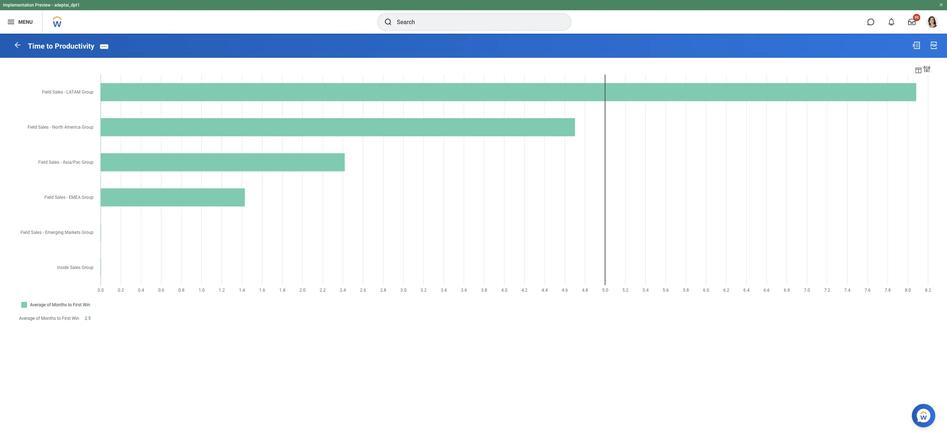 Task type: locate. For each thing, give the bounding box(es) containing it.
-
[[52, 3, 53, 8]]

configure and view chart data image
[[923, 65, 931, 74], [914, 66, 923, 74]]

inbox large image
[[908, 18, 916, 26]]

30
[[915, 15, 919, 19]]

2.5 button
[[85, 316, 92, 322]]

adeptai_dpt1
[[54, 3, 80, 8]]

to
[[46, 42, 53, 50], [57, 316, 61, 321]]

0 vertical spatial to
[[46, 42, 53, 50]]

average
[[19, 316, 35, 321]]

menu
[[18, 19, 33, 25]]

to left 'first'
[[57, 316, 61, 321]]

1 horizontal spatial to
[[57, 316, 61, 321]]

to right time
[[46, 42, 53, 50]]

0 horizontal spatial to
[[46, 42, 53, 50]]

of
[[36, 316, 40, 321]]

1 vertical spatial to
[[57, 316, 61, 321]]



Task type: vqa. For each thing, say whether or not it's contained in the screenshot.
main content
no



Task type: describe. For each thing, give the bounding box(es) containing it.
menu banner
[[0, 0, 947, 34]]

implementation preview -   adeptai_dpt1
[[3, 3, 80, 8]]

configure and view chart data image down export to excel icon at the top right
[[914, 66, 923, 74]]

configure and view chart data image down view printable version (pdf) 'icon'
[[923, 65, 931, 74]]

justify image
[[7, 18, 15, 26]]

productivity
[[55, 42, 94, 50]]

search image
[[384, 18, 392, 26]]

2.5
[[85, 316, 91, 321]]

profile logan mcneil image
[[927, 16, 938, 29]]

export to excel image
[[912, 41, 921, 50]]

30 button
[[904, 14, 920, 30]]

win
[[72, 316, 79, 321]]

notifications large image
[[888, 18, 895, 26]]

menu button
[[0, 10, 42, 34]]

first
[[62, 316, 71, 321]]

previous page image
[[13, 41, 22, 49]]

implementation
[[3, 3, 34, 8]]

time to productivity
[[28, 42, 94, 50]]

view printable version (pdf) image
[[929, 41, 938, 50]]

Search Workday  search field
[[397, 14, 556, 30]]

average of months to first win
[[19, 316, 79, 321]]

time
[[28, 42, 45, 50]]

preview
[[35, 3, 51, 8]]

time to productivity main content
[[0, 34, 947, 337]]

months
[[41, 316, 56, 321]]

time to productivity link
[[28, 42, 94, 50]]

close environment banner image
[[939, 3, 943, 7]]



